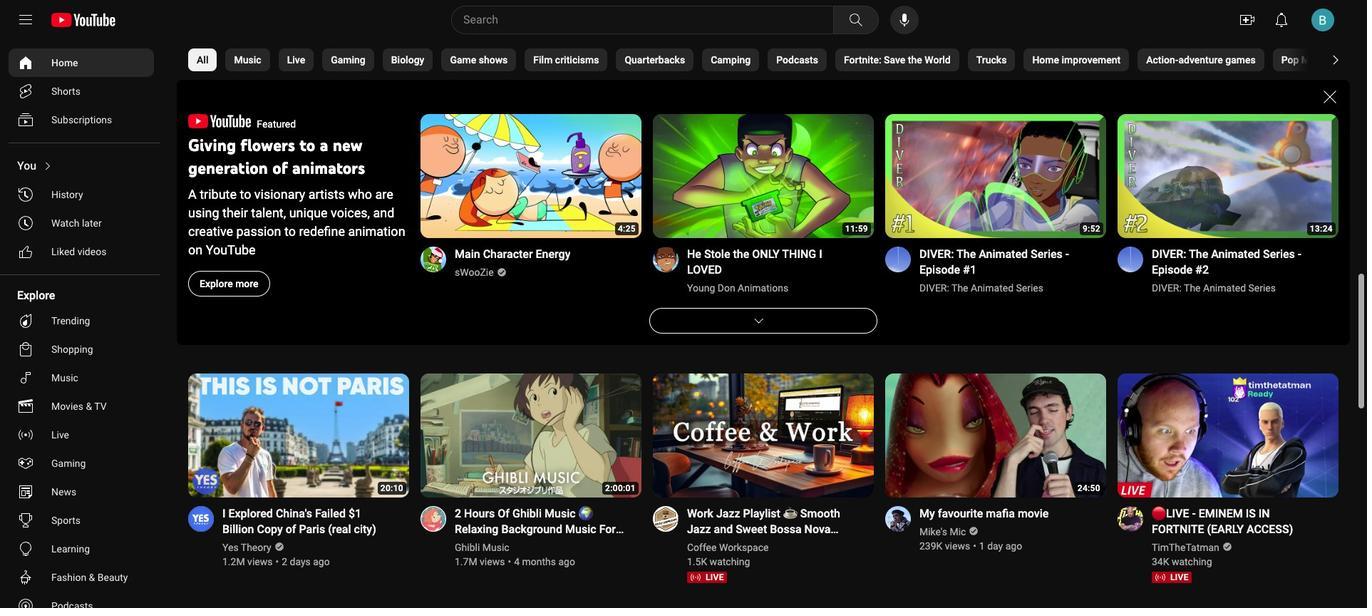 Task type: vqa. For each thing, say whether or not it's contained in the screenshot.
3 minutes, 10 seconds Element
no



Task type: locate. For each thing, give the bounding box(es) containing it.
1 horizontal spatial live
[[938, 40, 957, 50]]

2 hours of ghibli music 🌍 relaxing background music for healing, study, work, sleep ghibli studio
[[455, 507, 616, 568]]

4 down study,
[[514, 556, 520, 568]]

game
[[450, 54, 477, 66]]

home improvement
[[1033, 54, 1121, 66]]

0 vertical spatial months
[[1265, 24, 1299, 35]]

0 horizontal spatial live
[[706, 573, 724, 583]]

& left "beauty"
[[89, 572, 95, 583]]

views down 'mic'
[[945, 540, 971, 552]]

theory
[[241, 542, 272, 553]]

thing
[[782, 247, 817, 261]]

fortnite: save the world
[[844, 54, 951, 66]]

to for visionary
[[240, 187, 251, 202]]

the
[[908, 54, 923, 66], [733, 247, 750, 261]]

music inside the work jazz playlist ☕ smooth jazz and sweet bossa nova music for work, study & relax
[[687, 538, 718, 552]]

my favourite mafia movie
[[920, 507, 1049, 521]]

1 vertical spatial of
[[286, 523, 296, 536]]

live for work jazz playlist ☕ smooth jazz and sweet bossa nova music for work, study & relax
[[706, 573, 724, 583]]

history
[[51, 189, 83, 200]]

& for tv
[[86, 401, 92, 412]]

episode left #2
[[1152, 263, 1193, 277]]

1 horizontal spatial -
[[1193, 507, 1196, 521]]

1 horizontal spatial watching
[[934, 24, 975, 35]]

months down study,
[[522, 556, 556, 568]]

relaxing up healing,
[[455, 523, 499, 536]]

fortnite
[[1152, 523, 1205, 536]]

the for save
[[908, 54, 923, 66]]

0 vertical spatial 2
[[1257, 24, 1263, 35]]

1 vertical spatial days
[[290, 556, 311, 568]]

0 horizontal spatial live
[[51, 429, 69, 441]]

giving flowers to a new generation of animators
[[188, 135, 365, 178]]

live down movies
[[51, 429, 69, 441]]

#1
[[963, 263, 977, 277]]

relax
[[812, 538, 840, 552]]

episode
[[920, 263, 961, 277], [1152, 263, 1193, 277]]

voices,
[[331, 205, 370, 220]]

passion
[[236, 224, 281, 239]]

diver: the animated series link for #1
[[920, 281, 1045, 295]]

2 episode from the left
[[1152, 263, 1193, 277]]

watching down 'relaxing fire sound' link
[[934, 24, 975, 35]]

home inside "tab list"
[[1033, 54, 1060, 66]]

0 horizontal spatial and
[[373, 205, 395, 220]]

ghibli down healing,
[[455, 554, 484, 568]]

subscriptions link
[[9, 106, 154, 134], [9, 106, 154, 134]]

- for diver: the animated series - episode #1
[[1066, 247, 1070, 261]]

views down ghibli music link
[[480, 556, 505, 568]]

1 horizontal spatial 4
[[514, 556, 520, 568]]

- inside 'diver: the animated series - episode #2 diver: the animated series'
[[1298, 247, 1302, 261]]

ago down sleep
[[559, 556, 575, 568]]

workspace
[[719, 542, 769, 553]]

coffee workspace 1.5k watching
[[687, 542, 769, 568]]

and down are
[[373, 205, 395, 220]]

youtube
[[206, 242, 256, 257]]

1 vertical spatial and
[[714, 523, 733, 536]]

to left a
[[300, 135, 315, 155]]

to down unique
[[285, 224, 296, 239]]

0 horizontal spatial jazz
[[687, 523, 711, 536]]

1 horizontal spatial the
[[908, 54, 923, 66]]

1 horizontal spatial episode
[[1152, 263, 1193, 277]]

& for beauty
[[89, 572, 95, 583]]

0 horizontal spatial the
[[733, 247, 750, 261]]

diver: the animated series image
[[886, 247, 911, 272]]

0 horizontal spatial days
[[290, 556, 311, 568]]

movies & tv
[[51, 401, 107, 412]]

giving
[[188, 135, 236, 155]]

yes theory link
[[222, 540, 272, 555]]

young
[[687, 282, 715, 294]]

0 horizontal spatial diver: the animated series link
[[920, 281, 1045, 295]]

4 days ago
[[508, 8, 557, 20]]

shows
[[479, 54, 508, 66]]

🔴live - eminem is in fortnite (early access)
[[1152, 507, 1294, 536]]

loved
[[687, 263, 722, 277]]

i right thing
[[819, 247, 823, 261]]

music that makes u more inspired to study & work 🌿 study music ~ lofi / relax/ stress relief by little soul 2,996,882 views streamed 2 months ago 11 hours, 55 minutes element
[[1152, 0, 1322, 5]]

ghibli up '1.7m'
[[455, 542, 480, 553]]

2 horizontal spatial live
[[1171, 573, 1189, 583]]

later
[[82, 217, 102, 229]]

4:25
[[618, 224, 636, 234]]

diver:
[[920, 247, 955, 261], [1152, 247, 1187, 261], [920, 282, 950, 294], [1152, 282, 1182, 294]]

2 left hours
[[455, 507, 461, 521]]

music link
[[9, 364, 154, 392], [9, 364, 154, 392]]

talent,
[[251, 205, 286, 220]]

0 horizontal spatial work,
[[533, 538, 562, 552]]

music up sleep
[[565, 523, 597, 536]]

2 diver: the animated series link from the left
[[1152, 281, 1277, 295]]

trucks
[[977, 54, 1007, 66]]

film
[[534, 54, 553, 66]]

diver: the animated series - episode #2 link
[[1152, 247, 1322, 278]]

videos
[[77, 246, 107, 257]]

diver: the animated series - episode #2 diver: the animated series
[[1152, 247, 1302, 294]]

1 vertical spatial 2
[[455, 507, 461, 521]]

9 minutes, 52 seconds element
[[1083, 224, 1101, 234]]

2 vertical spatial 2
[[282, 556, 287, 568]]

&
[[86, 401, 92, 412], [802, 538, 810, 552], [89, 572, 95, 583]]

34k watching
[[1152, 556, 1213, 568]]

of down china's
[[286, 523, 296, 536]]

the for stole
[[733, 247, 750, 261]]

1 horizontal spatial home
[[1033, 54, 1060, 66]]

episode inside the diver: the animated series - episode #1 diver: the animated series
[[920, 263, 961, 277]]

watching
[[934, 24, 975, 35], [710, 556, 750, 568], [1172, 556, 1213, 568]]

watch later
[[51, 217, 102, 229]]

0 vertical spatial relaxing
[[920, 10, 958, 21]]

improvement
[[1062, 54, 1121, 66]]

1 horizontal spatial relaxing
[[920, 10, 958, 21]]

1 vertical spatial relaxing
[[455, 523, 499, 536]]

1 horizontal spatial 2
[[455, 507, 461, 521]]

1 vertical spatial live
[[51, 429, 69, 441]]

2 for 2 days ago
[[282, 556, 287, 568]]

ago for i explored china's failed $1 billion copy of paris (real city)
[[313, 556, 330, 568]]

2
[[1257, 24, 1263, 35], [455, 507, 461, 521], [282, 556, 287, 568]]

2 horizontal spatial watching
[[1172, 556, 1213, 568]]

study,
[[499, 538, 530, 552]]

watching inside relaxing fire sound 4k watching
[[934, 24, 975, 35]]

work, down sweet
[[739, 538, 768, 552]]

home for home
[[51, 57, 78, 68]]

0 vertical spatial gaming
[[331, 54, 366, 66]]

visionary
[[254, 187, 305, 202]]

learning link
[[9, 535, 154, 563], [9, 535, 154, 563]]

home up shorts
[[51, 57, 78, 68]]

tab list
[[188, 40, 1368, 80]]

i inside i explored china's failed $1 billion copy of paris (real city)
[[222, 507, 226, 521]]

views for my favourite mafia movie
[[945, 540, 971, 552]]

1 horizontal spatial explore
[[200, 278, 233, 289]]

main character energy by swoozie 4 minutes, 25 seconds element
[[455, 247, 571, 262]]

live status
[[920, 40, 960, 51], [687, 572, 727, 583], [1152, 572, 1192, 583]]

ago up "film"
[[540, 8, 557, 20]]

0 horizontal spatial explore
[[17, 289, 55, 302]]

0 vertical spatial i
[[819, 247, 823, 261]]

main character energy
[[455, 247, 571, 261]]

-
[[1066, 247, 1070, 261], [1298, 247, 1302, 261], [1193, 507, 1196, 521]]

news link
[[9, 478, 154, 506], [9, 478, 154, 506]]

2 hours of ghibli music 🌍 relaxing background music for healing, study, work, sleep ghibli studio by ghibli music 1,720,969 views 4 months ago 2 hours element
[[455, 506, 625, 568]]

adventure
[[1179, 54, 1223, 66]]

paris
[[299, 523, 325, 536]]

relaxing
[[920, 10, 958, 21], [455, 523, 499, 536]]

2 inside 2 hours of ghibli music 🌍 relaxing background music for healing, study, work, sleep ghibli studio
[[455, 507, 461, 521]]

music right pop
[[1302, 54, 1329, 66]]

ago up pop music
[[1301, 24, 1318, 35]]

i explored china's failed $1 billion copy of paris (real city) by yes theory 1,267,021 views 2 days ago 20 minutes element
[[222, 506, 392, 538]]

gaming up the news
[[51, 458, 86, 469]]

1 vertical spatial to
[[240, 187, 251, 202]]

i up "billion"
[[222, 507, 226, 521]]

2:00:01 link
[[421, 373, 642, 499]]

0 horizontal spatial 2
[[282, 556, 287, 568]]

views right 349
[[474, 8, 499, 20]]

0 horizontal spatial home
[[51, 57, 78, 68]]

11:59 link
[[653, 114, 874, 240]]

0 vertical spatial days
[[517, 8, 537, 20]]

explore left more
[[200, 278, 233, 289]]

pop
[[1282, 54, 1300, 66]]

2 horizontal spatial to
[[300, 135, 315, 155]]

save
[[884, 54, 906, 66]]

episode inside 'diver: the animated series - episode #2 diver: the animated series'
[[1152, 263, 1193, 277]]

animation
[[348, 224, 405, 239]]

0 vertical spatial to
[[300, 135, 315, 155]]

explore
[[200, 278, 233, 289], [17, 289, 55, 302]]

1 horizontal spatial i
[[819, 247, 823, 261]]

0 vertical spatial 4
[[508, 8, 514, 20]]

0 horizontal spatial live status
[[687, 572, 727, 583]]

coffee workspace link
[[687, 540, 770, 555]]

1.7m
[[455, 556, 477, 568]]

2 right streamed
[[1257, 24, 1263, 35]]

1 horizontal spatial diver: the animated series link
[[1152, 281, 1277, 295]]

& down nova
[[802, 538, 810, 552]]

0 horizontal spatial 4
[[508, 8, 514, 20]]

days down paris
[[290, 556, 311, 568]]

and up for
[[714, 523, 733, 536]]

work, up 4 months ago
[[533, 538, 562, 552]]

diver: the animated series - episode #1 by diver: the animated series 9 minutes, 52 seconds element
[[920, 247, 1090, 278]]

24 minutes, 50 seconds element
[[1078, 483, 1101, 493]]

13:24
[[1310, 224, 1333, 234]]

0 horizontal spatial relaxing
[[455, 523, 499, 536]]

series
[[1031, 247, 1063, 261], [1264, 247, 1296, 261], [1016, 282, 1044, 294], [1249, 282, 1276, 294]]

1 vertical spatial the
[[733, 247, 750, 261]]

0 horizontal spatial episode
[[920, 263, 961, 277]]

0 vertical spatial &
[[86, 401, 92, 412]]

views down theory
[[248, 556, 273, 568]]

2 vertical spatial &
[[89, 572, 95, 583]]

live up world
[[938, 40, 957, 50]]

- for diver: the animated series - episode #2
[[1298, 247, 1302, 261]]

gaming
[[331, 54, 366, 66], [51, 458, 86, 469]]

avatar image image
[[1312, 9, 1335, 31]]

gaming inside "tab list"
[[331, 54, 366, 66]]

1 vertical spatial gaming
[[51, 458, 86, 469]]

0 vertical spatial of
[[273, 157, 288, 178]]

live up the "featured" on the left top of the page
[[287, 54, 305, 66]]

0 horizontal spatial months
[[522, 556, 556, 568]]

2 vertical spatial to
[[285, 224, 296, 239]]

2 horizontal spatial -
[[1298, 247, 1302, 261]]

energy
[[536, 247, 571, 261]]

jazz up sweet
[[717, 507, 741, 521]]

of down flowers at left
[[273, 157, 288, 178]]

ghibli up the background
[[513, 507, 542, 521]]

days up "film"
[[517, 8, 537, 20]]

1 vertical spatial i
[[222, 507, 226, 521]]

explore for explore more
[[200, 278, 233, 289]]

the right save
[[908, 54, 923, 66]]

home left the "improvement"
[[1033, 54, 1060, 66]]

4 right 349 views on the top left of the page
[[508, 8, 514, 20]]

1 vertical spatial jazz
[[687, 523, 711, 536]]

1.5k
[[687, 556, 707, 568]]

0 vertical spatial ghibli
[[513, 507, 542, 521]]

live link
[[9, 421, 154, 449], [9, 421, 154, 449]]

days
[[517, 8, 537, 20], [290, 556, 311, 568]]

live status for 🔴live - eminem is in fortnite (early access)
[[1152, 572, 1192, 583]]

4 for 4 days ago
[[508, 8, 514, 20]]

11:59
[[846, 224, 869, 234]]

the inside "tab list"
[[908, 54, 923, 66]]

2 down copy
[[282, 556, 287, 568]]

None search field
[[426, 6, 882, 34]]

1 horizontal spatial work,
[[739, 538, 768, 552]]

0 horizontal spatial -
[[1066, 247, 1070, 261]]

diver: the animated series link down #1
[[920, 281, 1045, 295]]

live status up world
[[920, 40, 960, 51]]

1 horizontal spatial gaming
[[331, 54, 366, 66]]

ago right day on the right
[[1006, 540, 1023, 552]]

0 vertical spatial and
[[373, 205, 395, 220]]

the inside he stole the only thing i loved young don animations
[[733, 247, 750, 261]]

1 episode from the left
[[920, 263, 961, 277]]

gaming left biology
[[331, 54, 366, 66]]

- inside the diver: the animated series - episode #1 diver: the animated series
[[1066, 247, 1070, 261]]

camping
[[711, 54, 751, 66]]

1 diver: the animated series link from the left
[[920, 281, 1045, 295]]

2:00:01
[[605, 483, 636, 493]]

are
[[375, 187, 393, 202]]

0 horizontal spatial gaming
[[51, 458, 86, 469]]

live down 1.5k
[[706, 573, 724, 583]]

1 vertical spatial 4
[[514, 556, 520, 568]]

watching down timthetatman link
[[1172, 556, 1213, 568]]

months up pop
[[1265, 24, 1299, 35]]

2 horizontal spatial live status
[[1152, 572, 1192, 583]]

diver: the animated series - episode #2 by diver: the animated series 13 minutes, 24 seconds element
[[1152, 247, 1322, 278]]

main
[[455, 247, 480, 261]]

1 vertical spatial months
[[522, 556, 556, 568]]

the down #1
[[952, 282, 969, 294]]

the up #2
[[1189, 247, 1209, 261]]

work jazz playlist ☕ smooth jazz and sweet bossa nova music for work, study & relax by coffee workspace 1,441,246 views element
[[687, 506, 857, 552]]

the up #1
[[957, 247, 976, 261]]

work, inside the work jazz playlist ☕ smooth jazz and sweet bossa nova music for work, study & relax
[[739, 538, 768, 552]]

4 for 4 months ago
[[514, 556, 520, 568]]

music up 1.5k
[[687, 538, 718, 552]]

live status down 1.5k
[[687, 572, 727, 583]]

beauty
[[98, 572, 128, 583]]

2 horizontal spatial 2
[[1257, 24, 1263, 35]]

episode for diver: the animated series - episode #1
[[920, 263, 961, 277]]

diver: the animated series link down #2
[[1152, 281, 1277, 295]]

work, inside 2 hours of ghibli music 🌍 relaxing background music for healing, study, work, sleep ghibli studio
[[533, 538, 562, 552]]

2 work, from the left
[[739, 538, 768, 552]]

work,
[[533, 538, 562, 552], [739, 538, 768, 552]]

0 horizontal spatial watching
[[710, 556, 750, 568]]

relaxing up 4k
[[920, 10, 958, 21]]

relaxing inside relaxing fire sound 4k watching
[[920, 10, 958, 21]]

day
[[988, 540, 1003, 552]]

film criticisms
[[534, 54, 599, 66]]

timthetatman link
[[1152, 540, 1221, 555]]

only
[[752, 247, 780, 261]]

jazz down the work
[[687, 523, 711, 536]]

live status down 34k watching
[[1152, 572, 1192, 583]]

0 horizontal spatial i
[[222, 507, 226, 521]]

timthetatman image
[[1118, 506, 1144, 532]]

shorts link
[[9, 77, 154, 106], [9, 77, 154, 106]]

1 work, from the left
[[533, 538, 562, 552]]

ago down paris
[[313, 556, 330, 568]]

explore up trending
[[17, 289, 55, 302]]

yes theory image
[[188, 506, 214, 532]]

1 horizontal spatial jazz
[[717, 507, 741, 521]]

0 vertical spatial the
[[908, 54, 923, 66]]

1 horizontal spatial days
[[517, 8, 537, 20]]

0 vertical spatial live
[[287, 54, 305, 66]]

episode left #1
[[920, 263, 961, 277]]

tab list containing all
[[188, 40, 1368, 80]]

1 horizontal spatial and
[[714, 523, 733, 536]]

to up their
[[240, 187, 251, 202]]

1 vertical spatial ghibli
[[455, 542, 480, 553]]

watching down coffee workspace link at right bottom
[[710, 556, 750, 568]]

the right stole
[[733, 247, 750, 261]]

1 horizontal spatial live
[[287, 54, 305, 66]]

home link
[[9, 48, 154, 77], [9, 48, 154, 77]]

the down #2
[[1184, 282, 1201, 294]]

& left tv
[[86, 401, 92, 412]]

1 vertical spatial &
[[802, 538, 810, 552]]

to inside giving flowers to a new generation of animators
[[300, 135, 315, 155]]

live down 34k watching
[[1171, 573, 1189, 583]]

months
[[1265, 24, 1299, 35], [522, 556, 556, 568]]

0 horizontal spatial to
[[240, 187, 251, 202]]



Task type: describe. For each thing, give the bounding box(es) containing it.
study
[[770, 538, 799, 552]]

ago for 2 hours of ghibli music 🌍 relaxing background music for healing, study, work, sleep ghibli studio
[[559, 556, 575, 568]]

$1
[[349, 507, 362, 521]]

i inside he stole the only thing i loved young don animations
[[819, 247, 823, 261]]

1 horizontal spatial live status
[[920, 40, 960, 51]]

4 minutes, 25 seconds element
[[618, 224, 636, 234]]

days for 2
[[290, 556, 311, 568]]

mike's
[[920, 526, 948, 538]]

mike's mic
[[920, 526, 966, 538]]

34k
[[1152, 556, 1170, 568]]

1 horizontal spatial to
[[285, 224, 296, 239]]

access)
[[1247, 523, 1294, 536]]

for
[[721, 538, 736, 552]]

20:10 link
[[188, 373, 409, 499]]

relaxing inside 2 hours of ghibli music 🌍 relaxing background music for healing, study, work, sleep ghibli studio
[[455, 523, 499, 536]]

their
[[223, 205, 248, 220]]

explore for explore
[[17, 289, 55, 302]]

explore more link
[[188, 271, 270, 296]]

mike's mic image
[[886, 506, 911, 532]]

🔴live - eminem is in fortnite (early access) link
[[1152, 506, 1322, 538]]

13 minutes, 24 seconds element
[[1310, 224, 1333, 234]]

fortnite:
[[844, 54, 882, 66]]

watching inside "coffee workspace 1.5k watching"
[[710, 556, 750, 568]]

on
[[188, 242, 203, 257]]

games
[[1226, 54, 1256, 66]]

ghibli music
[[455, 542, 510, 553]]

live status for work jazz playlist ☕ smooth jazz and sweet bossa nova music for work, study & relax
[[687, 572, 727, 583]]

timthetatman
[[1152, 542, 1220, 553]]

of
[[498, 507, 510, 521]]

playlist
[[743, 507, 781, 521]]

creative
[[188, 224, 233, 239]]

my
[[920, 507, 935, 521]]

swoozie image
[[421, 247, 446, 272]]

views for 2 hours of ghibli music 🌍 relaxing background music for healing, study, work, sleep ghibli studio
[[480, 556, 505, 568]]

main character energy link
[[455, 247, 571, 262]]

Search text field
[[463, 11, 831, 29]]

learning
[[51, 543, 90, 555]]

relaxing fire sound link
[[920, 8, 1008, 23]]

watch
[[51, 217, 79, 229]]

sports
[[51, 515, 81, 526]]

ago for my favourite mafia movie
[[1006, 540, 1023, 552]]

days for 4
[[517, 8, 537, 20]]

city)
[[354, 523, 376, 536]]

mike's mic link
[[920, 525, 967, 539]]

24:50
[[1078, 483, 1101, 493]]

using
[[188, 205, 219, 220]]

china's
[[276, 507, 312, 521]]

(real
[[328, 523, 351, 536]]

20 minutes, 10 seconds element
[[381, 483, 404, 493]]

music up movies
[[51, 372, 78, 384]]

music up studio
[[483, 542, 510, 553]]

2 hours, 1 second element
[[605, 483, 636, 493]]

my favourite mafia movie by mike's mic 239,197 views 1 day ago 24 minutes element
[[920, 506, 1049, 522]]

work, for background
[[533, 538, 562, 552]]

views for i explored china's failed $1 billion copy of paris (real city)
[[248, 556, 273, 568]]

☕
[[784, 507, 798, 521]]

in
[[1259, 507, 1271, 521]]

live for 🔴live - eminem is in fortnite (early access)
[[1171, 573, 1189, 583]]

tribute
[[200, 187, 237, 202]]

9:52
[[1083, 224, 1101, 234]]

1.7m views
[[455, 556, 505, 568]]

and inside the work jazz playlist ☕ smooth jazz and sweet bossa nova music for work, study & relax
[[714, 523, 733, 536]]

explore more
[[200, 278, 259, 289]]

explored
[[229, 507, 273, 521]]

2 vertical spatial ghibli
[[455, 554, 484, 568]]

- inside the 🔴live - eminem is in fortnite (early access)
[[1193, 507, 1196, 521]]

and inside a tribute to visionary artists who are using their talent, unique voices, and creative passion to redefine animation on youtube
[[373, 205, 395, 220]]

home for home improvement
[[1033, 54, 1060, 66]]

podcasts
[[777, 54, 819, 66]]

streamed
[[1212, 24, 1254, 35]]

diver: the animated series link for #2
[[1152, 281, 1277, 295]]

artists
[[309, 187, 345, 202]]

diver: the animated series image
[[1118, 247, 1144, 272]]

11 minutes, 59 seconds element
[[846, 224, 869, 234]]

he stole the only thing i loved link
[[687, 247, 857, 278]]

background
[[502, 523, 563, 536]]

mic
[[950, 526, 966, 538]]

#2
[[1196, 263, 1209, 277]]

2 for 2 hours of ghibli music 🌍 relaxing background music for healing, study, work, sleep ghibli studio
[[455, 507, 461, 521]]

episode for diver: the animated series - episode #2
[[1152, 263, 1193, 277]]

music right the all
[[234, 54, 261, 66]]

ghibli music image
[[421, 506, 446, 532]]

he stole the only thing i loved young don animations
[[687, 247, 823, 294]]

billion
[[222, 523, 254, 536]]

1 day ago
[[980, 540, 1023, 552]]

1.2m
[[222, 556, 245, 568]]

of inside i explored china's failed $1 billion copy of paris (real city)
[[286, 523, 296, 536]]

generation
[[188, 157, 268, 178]]

mafia
[[986, 507, 1015, 521]]

favourite
[[938, 507, 984, 521]]

stole
[[704, 247, 731, 261]]

i explored china's failed $1 billion copy of paris (real city) link
[[222, 506, 392, 538]]

more
[[235, 278, 259, 289]]

to for a
[[300, 135, 315, 155]]

he stole the only thing i loved by young don animations 11 minutes, 59 seconds element
[[687, 247, 857, 278]]

349 views
[[455, 8, 499, 20]]

a tribute to visionary artists who are using their talent, unique voices, and creative passion to redefine animation on youtube
[[188, 187, 405, 257]]

Explore more text field
[[200, 278, 259, 289]]

news
[[51, 486, 76, 498]]

239k
[[920, 540, 943, 552]]

1.2m views
[[222, 556, 273, 568]]

0 vertical spatial jazz
[[717, 507, 741, 521]]

healing,
[[455, 538, 496, 552]]

24:50 link
[[886, 373, 1107, 499]]

action-
[[1147, 54, 1179, 66]]

streamed 2 months ago
[[1212, 24, 1318, 35]]

of inside giving flowers to a new generation of animators
[[273, 157, 288, 178]]

& inside the work jazz playlist ☕ smooth jazz and sweet bossa nova music for work, study & relax
[[802, 538, 810, 552]]

239k views
[[920, 540, 971, 552]]

1 horizontal spatial months
[[1265, 24, 1299, 35]]

coffee workspace image
[[653, 506, 679, 532]]

work, for sweet
[[739, 538, 768, 552]]

1
[[980, 540, 985, 552]]

a
[[188, 187, 197, 202]]

🔴live - eminem is in fortnite (early access) by timthetatman 75,075 views element
[[1152, 506, 1322, 538]]

bossa
[[770, 523, 802, 536]]

fire
[[960, 10, 977, 21]]

music left 🌍
[[545, 507, 576, 521]]

young don animations image
[[653, 247, 679, 272]]

sleep
[[564, 538, 593, 552]]

2 days ago
[[282, 556, 330, 568]]

copy
[[257, 523, 283, 536]]

2 hours of ghibli music 🌍 relaxing background music for healing, study, work, sleep ghibli studio link
[[455, 506, 625, 568]]

animations
[[738, 282, 789, 294]]

you
[[17, 159, 37, 173]]

yes
[[222, 542, 239, 553]]

349
[[455, 8, 472, 20]]



